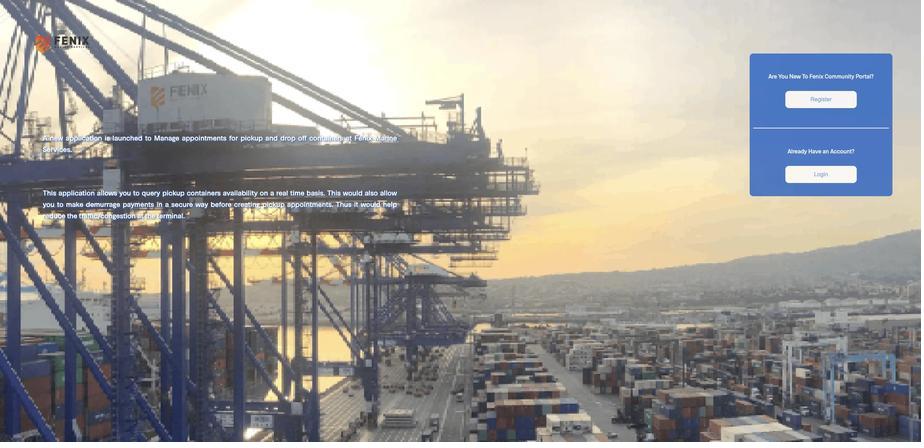 Task type: describe. For each thing, give the bounding box(es) containing it.
2 vertical spatial to
[[57, 200, 63, 209]]

make
[[66, 200, 83, 209]]

and
[[266, 134, 278, 142]]

you
[[779, 73, 789, 80]]

it
[[354, 200, 359, 209]]

1 the from the left
[[67, 212, 77, 220]]

payments
[[123, 200, 154, 209]]

query
[[142, 189, 160, 197]]

already have an account?
[[788, 148, 855, 155]]

off
[[298, 134, 307, 142]]

fenix inside a new application is launched to manage appointments for pickup and drop off containers at fenix marine services.
[[355, 134, 372, 142]]

already
[[788, 148, 808, 155]]

containers inside this application allows you to query pickup containers availability on a real time basis. this would also allow you to make demurrage payments in a secure way before creating pickup appointments. thus it would help reduce the traffic/congestion at the terminal.
[[187, 189, 221, 197]]

drop
[[281, 134, 296, 142]]

a
[[43, 134, 47, 142]]

availability
[[223, 189, 258, 197]]

login
[[815, 172, 829, 178]]

time
[[291, 189, 305, 197]]

allow
[[380, 189, 397, 197]]

marine
[[375, 134, 397, 142]]

appointments.
[[287, 200, 334, 209]]

1 vertical spatial to
[[133, 189, 140, 197]]

manage
[[154, 134, 179, 142]]

services.
[[43, 145, 72, 154]]

1 vertical spatial pickup
[[162, 189, 185, 197]]

reduce
[[43, 212, 65, 220]]

containers inside a new application is launched to manage appointments for pickup and drop off containers at fenix marine services.
[[310, 134, 343, 142]]

demurrage
[[86, 200, 120, 209]]

0 horizontal spatial you
[[43, 200, 55, 209]]

this application allows you to query pickup containers availability on a real time basis. this would also allow you to make demurrage payments in a secure way before creating pickup appointments. thus it would help reduce the traffic/congestion at the terminal.
[[43, 189, 397, 220]]

terminal.
[[157, 212, 185, 220]]

secure
[[171, 200, 193, 209]]

to
[[803, 73, 809, 80]]

in
[[157, 200, 163, 209]]

have
[[809, 148, 822, 155]]

help
[[383, 200, 397, 209]]

0 vertical spatial would
[[343, 189, 363, 197]]

are
[[769, 73, 778, 80]]

at inside this application allows you to query pickup containers availability on a real time basis. this would also allow you to make demurrage payments in a secure way before creating pickup appointments. thus it would help reduce the traffic/congestion at the terminal.
[[137, 212, 144, 220]]

new
[[790, 73, 802, 80]]

2 vertical spatial pickup
[[263, 200, 285, 209]]

application inside a new application is launched to manage appointments for pickup and drop off containers at fenix marine services.
[[66, 134, 102, 142]]

creating
[[234, 200, 260, 209]]

on
[[260, 189, 268, 197]]



Task type: locate. For each thing, give the bounding box(es) containing it.
portal?
[[856, 73, 875, 80]]

1 vertical spatial a
[[165, 200, 169, 209]]

0 vertical spatial containers
[[310, 134, 343, 142]]

register button
[[786, 91, 858, 108]]

1 horizontal spatial a
[[270, 189, 274, 197]]

0 vertical spatial a
[[270, 189, 274, 197]]

thus
[[336, 200, 352, 209]]

0 horizontal spatial at
[[137, 212, 144, 220]]

2 the from the left
[[145, 212, 156, 220]]

register
[[811, 96, 832, 103]]

1 vertical spatial at
[[137, 212, 144, 220]]

2 horizontal spatial to
[[145, 134, 152, 142]]

1 horizontal spatial to
[[133, 189, 140, 197]]

new
[[50, 134, 63, 142]]

0 vertical spatial fenix
[[810, 73, 824, 80]]

1 vertical spatial containers
[[187, 189, 221, 197]]

traffic/congestion
[[79, 212, 136, 220]]

0 horizontal spatial fenix
[[355, 134, 372, 142]]

at inside a new application is launched to manage appointments for pickup and drop off containers at fenix marine services.
[[346, 134, 352, 142]]

pickup up secure
[[162, 189, 185, 197]]

2 this from the left
[[328, 189, 341, 197]]

appointments
[[182, 134, 227, 142]]

an
[[823, 148, 830, 155]]

this
[[43, 189, 56, 197], [328, 189, 341, 197]]

1 horizontal spatial at
[[346, 134, 352, 142]]

0 vertical spatial pickup
[[241, 134, 263, 142]]

0 horizontal spatial a
[[165, 200, 169, 209]]

application inside this application allows you to query pickup containers availability on a real time basis. this would also allow you to make demurrage payments in a secure way before creating pickup appointments. thus it would help reduce the traffic/congestion at the terminal.
[[59, 189, 95, 197]]

0 vertical spatial at
[[346, 134, 352, 142]]

the down 'make'
[[67, 212, 77, 220]]

pickup down real
[[263, 200, 285, 209]]

you up reduce
[[43, 200, 55, 209]]

to up reduce
[[57, 200, 63, 209]]

1 vertical spatial fenix
[[355, 134, 372, 142]]

fenix
[[810, 73, 824, 80], [355, 134, 372, 142]]

1 horizontal spatial containers
[[310, 134, 343, 142]]

1 horizontal spatial the
[[145, 212, 156, 220]]

application up 'make'
[[59, 189, 95, 197]]

is
[[105, 134, 110, 142]]

allows
[[97, 189, 117, 197]]

fenix left marine
[[355, 134, 372, 142]]

way
[[196, 200, 208, 209]]

1 vertical spatial you
[[43, 200, 55, 209]]

to left manage
[[145, 134, 152, 142]]

would down also on the left top of the page
[[361, 200, 381, 209]]

pickup inside a new application is launched to manage appointments for pickup and drop off containers at fenix marine services.
[[241, 134, 263, 142]]

would
[[343, 189, 363, 197], [361, 200, 381, 209]]

a right on
[[270, 189, 274, 197]]

basis.
[[307, 189, 325, 197]]

application
[[66, 134, 102, 142], [59, 189, 95, 197]]

1 horizontal spatial this
[[328, 189, 341, 197]]

account?
[[831, 148, 855, 155]]

containers up way at the left
[[187, 189, 221, 197]]

real
[[276, 189, 288, 197]]

this up thus
[[328, 189, 341, 197]]

0 horizontal spatial the
[[67, 212, 77, 220]]

0 vertical spatial to
[[145, 134, 152, 142]]

0 vertical spatial you
[[119, 189, 131, 197]]

1 horizontal spatial you
[[119, 189, 131, 197]]

you
[[119, 189, 131, 197], [43, 200, 55, 209]]

pickup
[[241, 134, 263, 142], [162, 189, 185, 197], [263, 200, 285, 209]]

are you new to fenix community portal?
[[769, 73, 875, 80]]

for
[[229, 134, 238, 142]]

would up it
[[343, 189, 363, 197]]

you up payments
[[119, 189, 131, 197]]

0 vertical spatial application
[[66, 134, 102, 142]]

0 horizontal spatial this
[[43, 189, 56, 197]]

launched
[[113, 134, 143, 142]]

0 horizontal spatial to
[[57, 200, 63, 209]]

a new application is launched to manage appointments for pickup and drop off containers at fenix marine services.
[[43, 134, 397, 154]]

a right in
[[165, 200, 169, 209]]

fenix right to
[[810, 73, 824, 80]]

containers
[[310, 134, 343, 142], [187, 189, 221, 197]]

login button
[[786, 166, 858, 183]]

to up payments
[[133, 189, 140, 197]]

containers right off
[[310, 134, 343, 142]]

community
[[825, 73, 855, 80]]

before
[[211, 200, 232, 209]]

1 this from the left
[[43, 189, 56, 197]]

1 vertical spatial application
[[59, 189, 95, 197]]

to
[[145, 134, 152, 142], [133, 189, 140, 197], [57, 200, 63, 209]]

the down payments
[[145, 212, 156, 220]]

this up reduce
[[43, 189, 56, 197]]

application left is
[[66, 134, 102, 142]]

to inside a new application is launched to manage appointments for pickup and drop off containers at fenix marine services.
[[145, 134, 152, 142]]

0 horizontal spatial containers
[[187, 189, 221, 197]]

at
[[346, 134, 352, 142], [137, 212, 144, 220]]

1 vertical spatial would
[[361, 200, 381, 209]]

the
[[67, 212, 77, 220], [145, 212, 156, 220]]

also
[[365, 189, 378, 197]]

a
[[270, 189, 274, 197], [165, 200, 169, 209]]

pickup right for on the top of page
[[241, 134, 263, 142]]

1 horizontal spatial fenix
[[810, 73, 824, 80]]



Task type: vqa. For each thing, say whether or not it's contained in the screenshot.
"launched"
yes



